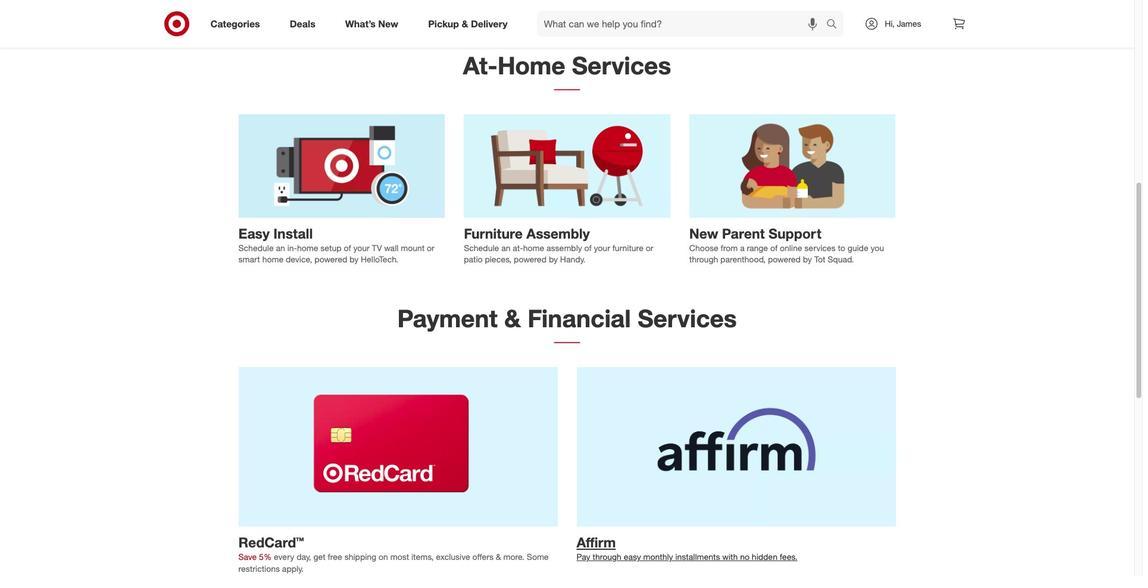 Task type: locate. For each thing, give the bounding box(es) containing it.
1 by from the left
[[350, 255, 359, 265]]

2 an from the left
[[502, 243, 511, 253]]

2 powered from the left
[[514, 255, 547, 265]]

powered inside easy install schedule an in-home setup of your tv wall mount or smart home device, powered by hellotech.
[[315, 255, 348, 265]]

an left at-
[[502, 243, 511, 253]]

through inside affirm pay through easy monthly installments with no hidden fees.
[[593, 552, 622, 563]]

0 vertical spatial &
[[462, 18, 469, 30]]

3 powered from the left
[[769, 255, 801, 265]]

patio
[[464, 255, 483, 265]]

1 vertical spatial new
[[690, 225, 719, 242]]

fees.
[[780, 552, 798, 563]]

1 horizontal spatial of
[[585, 243, 592, 253]]

5%
[[259, 552, 272, 563]]

or
[[427, 243, 435, 253], [646, 243, 654, 253]]

schedule inside furniture assembly schedule an at-home assembly of your furniture or patio pieces, powered by handy.
[[464, 243, 499, 253]]

2 ___ from the top
[[555, 324, 580, 346]]

2 horizontal spatial by
[[804, 255, 813, 265]]

2 horizontal spatial home
[[524, 243, 545, 253]]

in-
[[288, 243, 297, 253]]

search
[[822, 19, 850, 31]]

an for easy
[[276, 243, 285, 253]]

an left in-
[[276, 243, 285, 253]]

save 5%
[[239, 552, 272, 563]]

1 horizontal spatial home
[[297, 243, 318, 253]]

1 vertical spatial services
[[638, 304, 737, 334]]

1 of from the left
[[344, 243, 351, 253]]

your left the furniture
[[594, 243, 611, 253]]

1 an from the left
[[276, 243, 285, 253]]

2 horizontal spatial of
[[771, 243, 778, 253]]

1 horizontal spatial new
[[690, 225, 719, 242]]

by inside furniture assembly schedule an at-home assembly of your furniture or patio pieces, powered by handy.
[[549, 255, 558, 265]]

3 by from the left
[[804, 255, 813, 265]]

hi, james
[[886, 18, 922, 29]]

1 horizontal spatial through
[[690, 255, 719, 265]]

1 ___ from the top
[[555, 71, 580, 92]]

offers
[[473, 552, 494, 563]]

or right the furniture
[[646, 243, 654, 253]]

monthly
[[644, 552, 674, 563]]

range
[[747, 243, 769, 253]]

1 horizontal spatial by
[[549, 255, 558, 265]]

home down assembly
[[524, 243, 545, 253]]

1 horizontal spatial an
[[502, 243, 511, 253]]

of for install
[[344, 243, 351, 253]]

you
[[871, 243, 885, 253]]

schedule inside easy install schedule an in-home setup of your tv wall mount or smart home device, powered by hellotech.
[[239, 243, 274, 253]]

restrictions
[[239, 564, 280, 574]]

___ for services
[[555, 71, 580, 92]]

___
[[555, 71, 580, 92], [555, 324, 580, 346]]

of inside furniture assembly schedule an at-home assembly of your furniture or patio pieces, powered by handy.
[[585, 243, 592, 253]]

through down choose
[[690, 255, 719, 265]]

0 vertical spatial new
[[379, 18, 399, 30]]

redcard™
[[239, 535, 304, 551]]

or right mount
[[427, 243, 435, 253]]

support
[[769, 225, 822, 242]]

assembly
[[547, 243, 583, 253]]

0 horizontal spatial &
[[462, 18, 469, 30]]

exclusive
[[436, 552, 470, 563]]

home right smart
[[263, 255, 284, 265]]

through down the affirm
[[593, 552, 622, 563]]

pickup & delivery link
[[418, 11, 523, 37]]

easy
[[624, 552, 641, 563]]

___ for financial
[[555, 324, 580, 346]]

most
[[391, 552, 409, 563]]

1 vertical spatial through
[[593, 552, 622, 563]]

1 horizontal spatial schedule
[[464, 243, 499, 253]]

new right what's
[[379, 18, 399, 30]]

2 by from the left
[[549, 255, 558, 265]]

of right range
[[771, 243, 778, 253]]

your left tv
[[354, 243, 370, 253]]

of for assembly
[[585, 243, 592, 253]]

0 horizontal spatial new
[[379, 18, 399, 30]]

services
[[805, 243, 836, 253]]

powered
[[315, 255, 348, 265], [514, 255, 547, 265], [769, 255, 801, 265]]

0 horizontal spatial or
[[427, 243, 435, 253]]

2 or from the left
[[646, 243, 654, 253]]

2 horizontal spatial &
[[505, 304, 521, 334]]

every
[[274, 552, 294, 563]]

2 schedule from the left
[[464, 243, 499, 253]]

by left tot
[[804, 255, 813, 265]]

online
[[780, 243, 803, 253]]

1 horizontal spatial your
[[594, 243, 611, 253]]

what's new link
[[335, 11, 414, 37]]

1 horizontal spatial powered
[[514, 255, 547, 265]]

0 horizontal spatial through
[[593, 552, 622, 563]]

1 or from the left
[[427, 243, 435, 253]]

schedule
[[239, 243, 274, 253], [464, 243, 499, 253]]

3 of from the left
[[771, 243, 778, 253]]

2 of from the left
[[585, 243, 592, 253]]

through inside new parent support choose from a range of online services to guide you through parenthood, powered by tot squad.
[[690, 255, 719, 265]]

some
[[527, 552, 549, 563]]

&
[[462, 18, 469, 30], [505, 304, 521, 334], [496, 552, 501, 563]]

& inside every day, get free shipping on most items, exclusive offers & more. some restrictions apply.
[[496, 552, 501, 563]]

1 vertical spatial ___
[[555, 324, 580, 346]]

new
[[379, 18, 399, 30], [690, 225, 719, 242]]

or inside easy install schedule an in-home setup of your tv wall mount or smart home device, powered by hellotech.
[[427, 243, 435, 253]]

1 schedule from the left
[[239, 243, 274, 253]]

home inside furniture assembly schedule an at-home assembly of your furniture or patio pieces, powered by handy.
[[524, 243, 545, 253]]

1 horizontal spatial &
[[496, 552, 501, 563]]

2 your from the left
[[594, 243, 611, 253]]

0 horizontal spatial schedule
[[239, 243, 274, 253]]

1 your from the left
[[354, 243, 370, 253]]

0 vertical spatial ___
[[555, 71, 580, 92]]

powered down online
[[769, 255, 801, 265]]

new inside what's new link
[[379, 18, 399, 30]]

every day, get free shipping on most items, exclusive offers & more. some restrictions apply.
[[239, 552, 549, 574]]

1 vertical spatial &
[[505, 304, 521, 334]]

0 horizontal spatial powered
[[315, 255, 348, 265]]

home
[[297, 243, 318, 253], [524, 243, 545, 253], [263, 255, 284, 265]]

pieces,
[[485, 255, 512, 265]]

by down assembly
[[549, 255, 558, 265]]

0 vertical spatial services
[[572, 51, 672, 81]]

shipping
[[345, 552, 377, 563]]

of up handy.
[[585, 243, 592, 253]]

home for install
[[297, 243, 318, 253]]

deals
[[290, 18, 316, 30]]

device,
[[286, 255, 312, 265]]

of right setup at top left
[[344, 243, 351, 253]]

schedule for furniture
[[464, 243, 499, 253]]

your
[[354, 243, 370, 253], [594, 243, 611, 253]]

0 horizontal spatial an
[[276, 243, 285, 253]]

pickup & delivery
[[428, 18, 508, 30]]

easy
[[239, 225, 270, 242]]

2 horizontal spatial powered
[[769, 255, 801, 265]]

services
[[572, 51, 672, 81], [638, 304, 737, 334]]

through
[[690, 255, 719, 265], [593, 552, 622, 563]]

of
[[344, 243, 351, 253], [585, 243, 592, 253], [771, 243, 778, 253]]

mount
[[401, 243, 425, 253]]

powered down setup at top left
[[315, 255, 348, 265]]

tv
[[372, 243, 382, 253]]

james
[[898, 18, 922, 29]]

day,
[[297, 552, 311, 563]]

0 horizontal spatial by
[[350, 255, 359, 265]]

apply.
[[282, 564, 304, 574]]

your inside easy install schedule an in-home setup of your tv wall mount or smart home device, powered by hellotech.
[[354, 243, 370, 253]]

2 vertical spatial &
[[496, 552, 501, 563]]

powered down at-
[[514, 255, 547, 265]]

0 vertical spatial through
[[690, 255, 719, 265]]

no
[[741, 552, 750, 563]]

1 powered from the left
[[315, 255, 348, 265]]

to
[[839, 243, 846, 253]]

schedule up patio
[[464, 243, 499, 253]]

1 horizontal spatial or
[[646, 243, 654, 253]]

0 horizontal spatial of
[[344, 243, 351, 253]]

payment & financial services
[[398, 304, 737, 334]]

wall
[[384, 243, 399, 253]]

hellotech.
[[361, 255, 399, 265]]

new up choose
[[690, 225, 719, 242]]

of inside easy install schedule an in-home setup of your tv wall mount or smart home device, powered by hellotech.
[[344, 243, 351, 253]]

home up the device,
[[297, 243, 318, 253]]

affirm pay through easy monthly installments with no hidden fees.
[[577, 535, 798, 563]]

payment
[[398, 304, 498, 334]]

powered inside furniture assembly schedule an at-home assembly of your furniture or patio pieces, powered by handy.
[[514, 255, 547, 265]]

your for easy install
[[354, 243, 370, 253]]

& for pickup
[[462, 18, 469, 30]]

by
[[350, 255, 359, 265], [549, 255, 558, 265], [804, 255, 813, 265]]

by left hellotech.
[[350, 255, 359, 265]]

an inside easy install schedule an in-home setup of your tv wall mount or smart home device, powered by hellotech.
[[276, 243, 285, 253]]

an inside furniture assembly schedule an at-home assembly of your furniture or patio pieces, powered by handy.
[[502, 243, 511, 253]]

your inside furniture assembly schedule an at-home assembly of your furniture or patio pieces, powered by handy.
[[594, 243, 611, 253]]

an
[[276, 243, 285, 253], [502, 243, 511, 253]]

0 horizontal spatial your
[[354, 243, 370, 253]]

of inside new parent support choose from a range of online services to guide you through parenthood, powered by tot squad.
[[771, 243, 778, 253]]

schedule up smart
[[239, 243, 274, 253]]

at-home services
[[463, 51, 672, 81]]

items,
[[412, 552, 434, 563]]



Task type: describe. For each thing, give the bounding box(es) containing it.
& for payment
[[505, 304, 521, 334]]

deals link
[[280, 11, 331, 37]]

delivery
[[471, 18, 508, 30]]

affirm
[[577, 535, 616, 551]]

what's
[[345, 18, 376, 30]]

install
[[274, 225, 313, 242]]

0 horizontal spatial home
[[263, 255, 284, 265]]

of for parent
[[771, 243, 778, 253]]

furniture
[[613, 243, 644, 253]]

on
[[379, 552, 388, 563]]

by inside easy install schedule an in-home setup of your tv wall mount or smart home device, powered by hellotech.
[[350, 255, 359, 265]]

search button
[[822, 11, 850, 39]]

hi,
[[886, 18, 895, 29]]

by inside new parent support choose from a range of online services to guide you through parenthood, powered by tot squad.
[[804, 255, 813, 265]]

categories
[[211, 18, 260, 30]]

your for furniture assembly
[[594, 243, 611, 253]]

furniture
[[464, 225, 523, 242]]

or inside furniture assembly schedule an at-home assembly of your furniture or patio pieces, powered by handy.
[[646, 243, 654, 253]]

installments
[[676, 552, 721, 563]]

furniture assembly schedule an at-home assembly of your furniture or patio pieces, powered by handy.
[[464, 225, 654, 265]]

parent
[[723, 225, 765, 242]]

setup
[[321, 243, 342, 253]]

at-
[[513, 243, 524, 253]]

assembly
[[527, 225, 590, 242]]

an for furniture
[[502, 243, 511, 253]]

squad.
[[828, 255, 855, 265]]

with
[[723, 552, 738, 563]]

smart
[[239, 255, 260, 265]]

schedule for easy
[[239, 243, 274, 253]]

furniture assembly illustration image
[[464, 115, 671, 218]]

handy.
[[561, 255, 586, 265]]

new parent support choose from a range of online services to guide you through parenthood, powered by tot squad.
[[690, 225, 885, 265]]

categories link
[[200, 11, 275, 37]]

new inside new parent support choose from a range of online services to guide you through parenthood, powered by tot squad.
[[690, 225, 719, 242]]

free
[[328, 552, 342, 563]]

parenthood,
[[721, 255, 766, 265]]

What can we help you find? suggestions appear below search field
[[537, 11, 830, 37]]

get
[[314, 552, 326, 563]]

more.
[[504, 552, 525, 563]]

redcard image
[[239, 368, 558, 528]]

home
[[498, 51, 566, 81]]

what's new
[[345, 18, 399, 30]]

easy install schedule an in-home setup of your tv wall mount or smart home device, powered by hellotech.
[[239, 225, 435, 265]]

hidden
[[752, 552, 778, 563]]

from
[[721, 243, 738, 253]]

save
[[239, 552, 257, 563]]

home for assembly
[[524, 243, 545, 253]]

a
[[741, 243, 745, 253]]

at-
[[463, 51, 498, 81]]

powered inside new parent support choose from a range of online services to guide you through parenthood, powered by tot squad.
[[769, 255, 801, 265]]

choose
[[690, 243, 719, 253]]

guide
[[848, 243, 869, 253]]

financial
[[528, 304, 631, 334]]

pickup
[[428, 18, 459, 30]]

pay
[[577, 552, 591, 563]]

tot
[[815, 255, 826, 265]]



Task type: vqa. For each thing, say whether or not it's contained in the screenshot.
"BATON ROUGE SIEGEN"
no



